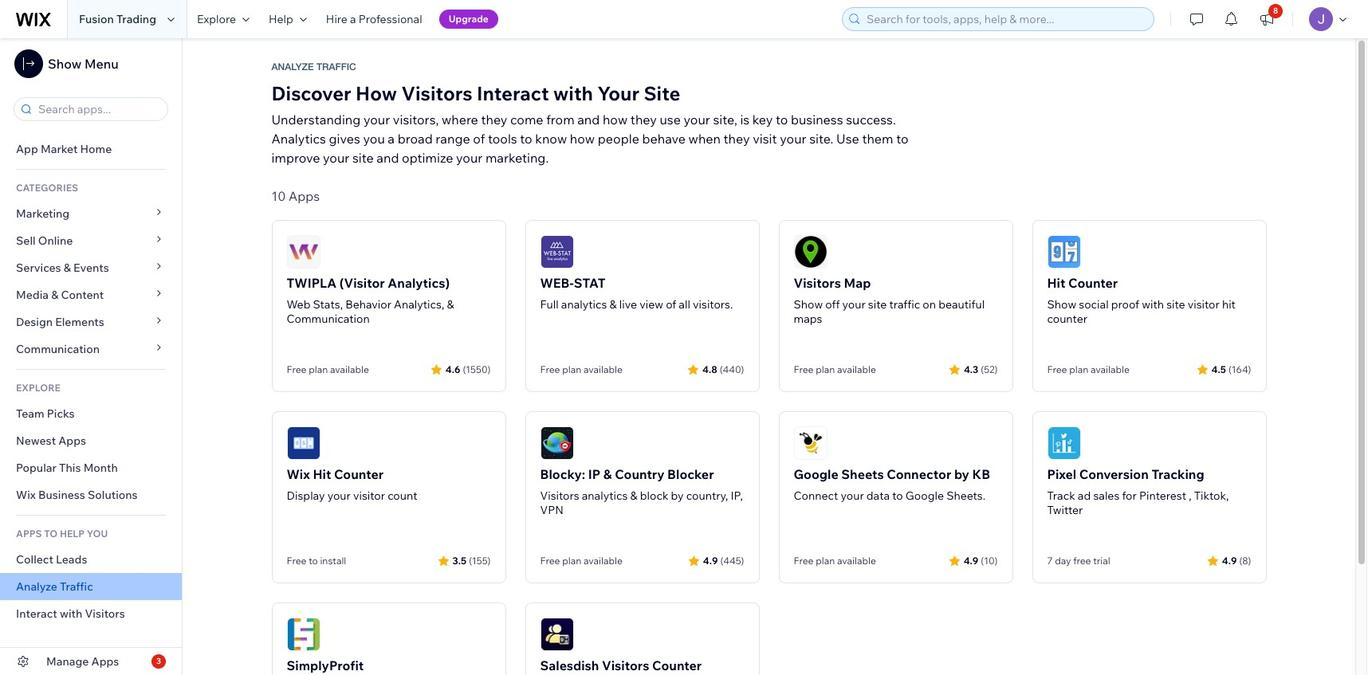 Task type: vqa. For each thing, say whether or not it's contained in the screenshot.


Task type: locate. For each thing, give the bounding box(es) containing it.
0 horizontal spatial show
[[48, 56, 82, 72]]

10
[[271, 188, 286, 204]]

stat
[[574, 275, 606, 291]]

communication inside communication link
[[16, 342, 102, 356]]

behavior
[[345, 297, 391, 312]]

available for country
[[584, 555, 623, 567]]

your inside google sheets connector by kb connect your data to google sheets.
[[841, 489, 864, 503]]

visitors
[[401, 81, 473, 105], [794, 275, 841, 291], [540, 489, 579, 503], [85, 607, 125, 621], [602, 658, 649, 674]]

to
[[776, 112, 788, 128], [520, 131, 532, 147], [896, 131, 909, 147], [892, 489, 903, 503], [309, 555, 318, 567]]

0 horizontal spatial analyze
[[16, 580, 57, 594]]

your right display
[[327, 489, 351, 503]]

hit
[[1047, 275, 1066, 291], [313, 466, 331, 482]]

0 vertical spatial apps
[[289, 188, 320, 204]]

available down blocky: ip & country blocker visitors analytics & block by country, ip, vpn
[[584, 555, 623, 567]]

available for analytics
[[584, 364, 623, 376]]

free down maps
[[794, 364, 814, 376]]

popular this month
[[16, 461, 118, 475]]

connector
[[887, 466, 951, 482]]

behave
[[642, 131, 686, 147]]

0 horizontal spatial site
[[352, 150, 374, 166]]

communication
[[287, 312, 370, 326], [16, 342, 102, 356]]

trial
[[1093, 555, 1110, 567]]

they down is
[[724, 131, 750, 147]]

1 horizontal spatial interact
[[477, 81, 549, 105]]

a inside understanding your visitors, where they come from and how they use your site, is key to business success. analytics gives you a broad range of tools to know how people behave when they visit your site. use them to improve your site and optimize your marketing.
[[388, 131, 395, 147]]

1 vertical spatial traffic
[[60, 580, 93, 594]]

0 horizontal spatial how
[[570, 131, 595, 147]]

free down connect
[[794, 555, 814, 567]]

interact
[[477, 81, 549, 105], [16, 607, 57, 621]]

visitor
[[1188, 297, 1220, 312], [353, 489, 385, 503]]

1 vertical spatial hit
[[313, 466, 331, 482]]

2 4.9 from the left
[[964, 555, 979, 566]]

1 horizontal spatial and
[[577, 112, 600, 128]]

& left live
[[610, 297, 617, 312]]

gives
[[329, 131, 360, 147]]

business
[[38, 488, 85, 502]]

1 vertical spatial analyze traffic
[[16, 580, 93, 594]]

1 vertical spatial analyze
[[16, 580, 57, 594]]

twipla (visitor analytics) logo image
[[287, 235, 320, 269]]

1 horizontal spatial 4.9
[[964, 555, 979, 566]]

0 vertical spatial by
[[954, 466, 969, 482]]

free for google
[[794, 555, 814, 567]]

design elements link
[[0, 309, 182, 336]]

1 horizontal spatial with
[[553, 81, 593, 105]]

hit down "hit counter logo"
[[1047, 275, 1066, 291]]

0 horizontal spatial google
[[794, 466, 839, 482]]

0 vertical spatial analytics
[[561, 297, 607, 312]]

interact up the come
[[477, 81, 549, 105]]

4.5
[[1212, 363, 1226, 375]]

hit up display
[[313, 466, 331, 482]]

1 horizontal spatial a
[[388, 131, 395, 147]]

a right "you"
[[388, 131, 395, 147]]

8 button
[[1249, 0, 1284, 38]]

you
[[363, 131, 385, 147]]

web-stat logo image
[[540, 235, 574, 269]]

(visitor
[[340, 275, 385, 291]]

with right proof
[[1142, 297, 1164, 312]]

Search for tools, apps, help & more... field
[[862, 8, 1149, 30]]

google
[[794, 466, 839, 482], [906, 489, 944, 503]]

10 apps
[[271, 188, 320, 204]]

3
[[156, 656, 161, 667]]

and
[[577, 112, 600, 128], [377, 150, 399, 166]]

2 vertical spatial with
[[60, 607, 82, 621]]

1 horizontal spatial traffic
[[317, 61, 356, 73]]

site down "you"
[[352, 150, 374, 166]]

free plan available down stats,
[[287, 364, 369, 376]]

free plan available down counter
[[1047, 364, 1130, 376]]

wix down popular
[[16, 488, 36, 502]]

visitor left "hit"
[[1188, 297, 1220, 312]]

show left off
[[794, 297, 823, 312]]

1 vertical spatial counter
[[334, 466, 384, 482]]

1 vertical spatial visitor
[[353, 489, 385, 503]]

upgrade
[[449, 13, 489, 25]]

sheets
[[841, 466, 884, 482]]

and down "you"
[[377, 150, 399, 166]]

hire
[[326, 12, 348, 26]]

show inside hit counter show social proof with site visitor hit counter
[[1047, 297, 1077, 312]]

2 horizontal spatial site
[[1167, 297, 1185, 312]]

counter inside wix hit counter display your visitor count
[[334, 466, 384, 482]]

design
[[16, 315, 53, 329]]

site.
[[809, 131, 834, 147]]

analyze
[[271, 61, 314, 73], [16, 580, 57, 594]]

simplyprofit logo image
[[287, 618, 320, 651]]

& right media
[[51, 288, 59, 302]]

wix inside sidebar element
[[16, 488, 36, 502]]

0 vertical spatial communication
[[287, 312, 370, 326]]

apps for newest apps
[[58, 434, 86, 448]]

show left the menu
[[48, 56, 82, 72]]

newest
[[16, 434, 56, 448]]

google down connector
[[906, 489, 944, 503]]

understanding your visitors, where they come from and how they use your site, is key to business success. analytics gives you a broad range of tools to know how people behave when they visit your site. use them to improve your site and optimize your marketing.
[[271, 112, 909, 166]]

free
[[287, 364, 307, 376], [540, 364, 560, 376], [794, 364, 814, 376], [1047, 364, 1067, 376], [287, 555, 307, 567], [540, 555, 560, 567], [794, 555, 814, 567]]

available down live
[[584, 364, 623, 376]]

2 horizontal spatial apps
[[289, 188, 320, 204]]

counter inside hit counter show social proof with site visitor hit counter
[[1068, 275, 1118, 291]]

your inside the visitors map show off your site traffic on beautiful maps
[[842, 297, 866, 312]]

blocky: ip & country blocker logo image
[[540, 427, 574, 460]]

free plan available down maps
[[794, 364, 876, 376]]

& right analytics, on the top left
[[447, 297, 454, 312]]

elements
[[55, 315, 104, 329]]

available down proof
[[1091, 364, 1130, 376]]

4.9 left (10)
[[964, 555, 979, 566]]

& left events
[[64, 261, 71, 275]]

(1550)
[[463, 363, 491, 375]]

analyze traffic up discover
[[271, 61, 356, 73]]

0 horizontal spatial wix
[[16, 488, 36, 502]]

communication down design elements
[[16, 342, 102, 356]]

free plan available for hit
[[1047, 364, 1130, 376]]

4.9 left "(8)"
[[1222, 555, 1237, 566]]

0 vertical spatial analyze traffic
[[271, 61, 356, 73]]

team
[[16, 407, 44, 421]]

4.6
[[446, 363, 460, 375]]

0 horizontal spatial a
[[350, 12, 356, 26]]

1 horizontal spatial wix
[[287, 466, 310, 482]]

sidebar element
[[0, 38, 183, 675]]

apps to help you
[[16, 528, 108, 540]]

tools
[[488, 131, 517, 147]]

0 vertical spatial wix
[[287, 466, 310, 482]]

available down off
[[837, 364, 876, 376]]

0 horizontal spatial visitor
[[353, 489, 385, 503]]

analytics down ip
[[582, 489, 628, 503]]

analytics inside the web-stat full analytics & live view of all visitors.
[[561, 297, 607, 312]]

wix inside wix hit counter display your visitor count
[[287, 466, 310, 482]]

plan down connect
[[816, 555, 835, 567]]

visitors down blocky:
[[540, 489, 579, 503]]

of left tools
[[473, 131, 485, 147]]

plan down counter
[[1069, 364, 1089, 376]]

visitors up off
[[794, 275, 841, 291]]

they left use
[[631, 112, 657, 128]]

with inside hit counter show social proof with site visitor hit counter
[[1142, 297, 1164, 312]]

4.8 (440)
[[702, 363, 744, 375]]

0 horizontal spatial traffic
[[60, 580, 93, 594]]

to down the come
[[520, 131, 532, 147]]

available for social
[[1091, 364, 1130, 376]]

show left social
[[1047, 297, 1077, 312]]

communication inside the twipla (visitor analytics) web stats, behavior analytics, & communication
[[287, 312, 370, 326]]

by right block
[[671, 489, 684, 503]]

plan up blocky: ip & country blocker logo
[[562, 364, 581, 376]]

site right proof
[[1167, 297, 1185, 312]]

1 4.9 from the left
[[703, 555, 718, 566]]

your down gives
[[323, 150, 350, 166]]

analyze traffic down collect leads
[[16, 580, 93, 594]]

where
[[442, 112, 478, 128]]

visitors right salesdish
[[602, 658, 649, 674]]

a right hire
[[350, 12, 356, 26]]

0 vertical spatial hit
[[1047, 275, 1066, 291]]

plan for visitors
[[816, 364, 835, 376]]

wix up display
[[287, 466, 310, 482]]

fusion
[[79, 12, 114, 26]]

visitors up visitors,
[[401, 81, 473, 105]]

traffic up discover
[[317, 61, 356, 73]]

and right from
[[577, 112, 600, 128]]

4.9 (445)
[[703, 555, 744, 566]]

1 horizontal spatial site
[[868, 297, 887, 312]]

available
[[330, 364, 369, 376], [584, 364, 623, 376], [837, 364, 876, 376], [1091, 364, 1130, 376], [584, 555, 623, 567], [837, 555, 876, 567]]

visitor inside hit counter show social proof with site visitor hit counter
[[1188, 297, 1220, 312]]

site,
[[713, 112, 737, 128]]

traffic
[[317, 61, 356, 73], [60, 580, 93, 594]]

0 horizontal spatial communication
[[16, 342, 102, 356]]

0 horizontal spatial by
[[671, 489, 684, 503]]

Search apps... field
[[33, 98, 163, 120]]

4.8
[[702, 363, 717, 375]]

wix business solutions
[[16, 488, 138, 502]]

your up "you"
[[364, 112, 390, 128]]

1 horizontal spatial communication
[[287, 312, 370, 326]]

your up when
[[684, 112, 710, 128]]

0 vertical spatial visitor
[[1188, 297, 1220, 312]]

1 horizontal spatial they
[[631, 112, 657, 128]]

analyze down collect
[[16, 580, 57, 594]]

with down "analyze traffic" link
[[60, 607, 82, 621]]

analyze up discover
[[271, 61, 314, 73]]

proof
[[1111, 297, 1139, 312]]

0 vertical spatial and
[[577, 112, 600, 128]]

apps up this
[[58, 434, 86, 448]]

2 vertical spatial counter
[[652, 658, 702, 674]]

counter for wix hit counter display your visitor count
[[334, 466, 384, 482]]

with up from
[[553, 81, 593, 105]]

by left 'kb'
[[954, 466, 969, 482]]

1 horizontal spatial show
[[794, 297, 823, 312]]

available down data
[[837, 555, 876, 567]]

free plan available down vpn at the left bottom of page
[[540, 555, 623, 567]]

interact with visitors link
[[0, 600, 182, 627]]

by
[[954, 466, 969, 482], [671, 489, 684, 503]]

apps
[[289, 188, 320, 204], [58, 434, 86, 448], [91, 655, 119, 669]]

newest apps link
[[0, 427, 182, 454]]

sell online link
[[0, 227, 182, 254]]

0 vertical spatial counter
[[1068, 275, 1118, 291]]

app
[[16, 142, 38, 156]]

1 horizontal spatial of
[[666, 297, 676, 312]]

0 horizontal spatial apps
[[58, 434, 86, 448]]

site left traffic
[[868, 297, 887, 312]]

1 vertical spatial with
[[1142, 297, 1164, 312]]

0 horizontal spatial with
[[60, 607, 82, 621]]

0 horizontal spatial analyze traffic
[[16, 580, 93, 594]]

0 horizontal spatial of
[[473, 131, 485, 147]]

& inside the services & events link
[[64, 261, 71, 275]]

1 vertical spatial apps
[[58, 434, 86, 448]]

free down the web
[[287, 364, 307, 376]]

they up tools
[[481, 112, 507, 128]]

show inside the visitors map show off your site traffic on beautiful maps
[[794, 297, 823, 312]]

web-stat full analytics & live view of all visitors.
[[540, 275, 733, 312]]

(164)
[[1229, 363, 1251, 375]]

visitor left count
[[353, 489, 385, 503]]

your left site. on the top right of the page
[[780, 131, 807, 147]]

your down sheets
[[841, 489, 864, 503]]

1 vertical spatial by
[[671, 489, 684, 503]]

1 vertical spatial wix
[[16, 488, 36, 502]]

available for web
[[330, 364, 369, 376]]

1 vertical spatial analytics
[[582, 489, 628, 503]]

free down counter
[[1047, 364, 1067, 376]]

wix for business
[[16, 488, 36, 502]]

analyze inside sidebar element
[[16, 580, 57, 594]]

4.9 for google sheets connector by kb
[[964, 555, 979, 566]]

install
[[320, 555, 346, 567]]

with
[[553, 81, 593, 105], [1142, 297, 1164, 312], [60, 607, 82, 621]]

0 vertical spatial of
[[473, 131, 485, 147]]

social
[[1079, 297, 1109, 312]]

full
[[540, 297, 559, 312]]

google up connect
[[794, 466, 839, 482]]

how down from
[[570, 131, 595, 147]]

0 horizontal spatial counter
[[334, 466, 384, 482]]

traffic down leads
[[60, 580, 93, 594]]

1 vertical spatial communication
[[16, 342, 102, 356]]

0 horizontal spatial and
[[377, 150, 399, 166]]

free plan available down connect
[[794, 555, 876, 567]]

available for by
[[837, 555, 876, 567]]

off
[[825, 297, 840, 312]]

your
[[364, 112, 390, 128], [684, 112, 710, 128], [780, 131, 807, 147], [323, 150, 350, 166], [456, 150, 483, 166], [842, 297, 866, 312], [327, 489, 351, 503], [841, 489, 864, 503]]

categories
[[16, 182, 78, 194]]

0 vertical spatial traffic
[[317, 61, 356, 73]]

how up people
[[603, 112, 628, 128]]

free plan available for twipla
[[287, 364, 369, 376]]

1 horizontal spatial how
[[603, 112, 628, 128]]

site
[[352, 150, 374, 166], [868, 297, 887, 312], [1167, 297, 1185, 312]]

counter for salesdish visitors counter
[[652, 658, 702, 674]]

0 horizontal spatial hit
[[313, 466, 331, 482]]

google sheets connector by kb connect your data to google sheets.
[[794, 466, 990, 503]]

1 horizontal spatial google
[[906, 489, 944, 503]]

plan down vpn at the left bottom of page
[[562, 555, 581, 567]]

interact inside sidebar element
[[16, 607, 57, 621]]

2 horizontal spatial show
[[1047, 297, 1077, 312]]

0 vertical spatial a
[[350, 12, 356, 26]]

& left block
[[630, 489, 638, 503]]

1 horizontal spatial counter
[[652, 658, 702, 674]]

plan down maps
[[816, 364, 835, 376]]

1 horizontal spatial by
[[954, 466, 969, 482]]

1 horizontal spatial analyze
[[271, 61, 314, 73]]

2 horizontal spatial with
[[1142, 297, 1164, 312]]

visitor inside wix hit counter display your visitor count
[[353, 489, 385, 503]]

1 horizontal spatial hit
[[1047, 275, 1066, 291]]

visitors inside the visitors map show off your site traffic on beautiful maps
[[794, 275, 841, 291]]

ip
[[588, 466, 601, 482]]

1 horizontal spatial visitor
[[1188, 297, 1220, 312]]

services
[[16, 261, 61, 275]]

media
[[16, 288, 49, 302]]

menu
[[84, 56, 119, 72]]

(10)
[[981, 555, 998, 566]]

2 vertical spatial apps
[[91, 655, 119, 669]]

free left install
[[287, 555, 307, 567]]

1 vertical spatial google
[[906, 489, 944, 503]]

sell online
[[16, 234, 73, 248]]

0 vertical spatial interact
[[477, 81, 549, 105]]

hit counter logo image
[[1047, 235, 1081, 269]]

free for twipla
[[287, 364, 307, 376]]

available down behavior
[[330, 364, 369, 376]]

your inside wix hit counter display your visitor count
[[327, 489, 351, 503]]

sales
[[1093, 489, 1120, 503]]

2 horizontal spatial 4.9
[[1222, 555, 1237, 566]]

0 horizontal spatial 4.9
[[703, 555, 718, 566]]

3 4.9 from the left
[[1222, 555, 1237, 566]]

4.9 for blocky: ip & country blocker
[[703, 555, 718, 566]]

free plan available down full
[[540, 364, 623, 376]]

map
[[844, 275, 871, 291]]

to right data
[[892, 489, 903, 503]]

manage apps
[[46, 655, 119, 669]]

traffic
[[889, 297, 920, 312]]

plan down stats,
[[309, 364, 328, 376]]

collect leads link
[[0, 546, 182, 573]]

free for web-
[[540, 364, 560, 376]]

free down vpn at the left bottom of page
[[540, 555, 560, 567]]

content
[[61, 288, 104, 302]]

salesdish visitors counter logo image
[[540, 618, 574, 651]]

apps right manage
[[91, 655, 119, 669]]

4.9 left (445)
[[703, 555, 718, 566]]

1 vertical spatial of
[[666, 297, 676, 312]]

1 horizontal spatial apps
[[91, 655, 119, 669]]

of left all
[[666, 297, 676, 312]]

hit inside hit counter show social proof with site visitor hit counter
[[1047, 275, 1066, 291]]

interact down collect
[[16, 607, 57, 621]]

services & events
[[16, 261, 109, 275]]

1 vertical spatial interact
[[16, 607, 57, 621]]

your right off
[[842, 297, 866, 312]]

pinterest
[[1139, 489, 1186, 503]]

0 horizontal spatial interact
[[16, 607, 57, 621]]

visitors down "analyze traffic" link
[[85, 607, 125, 621]]

& inside the web-stat full analytics & live view of all visitors.
[[610, 297, 617, 312]]

0 vertical spatial google
[[794, 466, 839, 482]]

help
[[60, 528, 85, 540]]

apps inside 'newest apps' link
[[58, 434, 86, 448]]

1 vertical spatial a
[[388, 131, 395, 147]]

free down full
[[540, 364, 560, 376]]

analytics down stat
[[561, 297, 607, 312]]

1 horizontal spatial analyze traffic
[[271, 61, 356, 73]]

2 horizontal spatial counter
[[1068, 275, 1118, 291]]

google sheets connector by kb logo image
[[794, 427, 827, 460]]

free plan available for web-
[[540, 364, 623, 376]]

analyze traffic
[[271, 61, 356, 73], [16, 580, 93, 594]]

communication down twipla
[[287, 312, 370, 326]]

apps right "10"
[[289, 188, 320, 204]]



Task type: describe. For each thing, give the bounding box(es) containing it.
communication link
[[0, 336, 182, 363]]

visitors.
[[693, 297, 733, 312]]

show inside button
[[48, 56, 82, 72]]

of inside understanding your visitors, where they come from and how they use your site, is key to business success. analytics gives you a broad range of tools to know how people behave when they visit your site. use them to improve your site and optimize your marketing.
[[473, 131, 485, 147]]

free plan available for visitors
[[794, 364, 876, 376]]

how
[[356, 81, 397, 105]]

kb
[[972, 466, 990, 482]]

plan for google
[[816, 555, 835, 567]]

by inside blocky: ip & country blocker visitors analytics & block by country, ip, vpn
[[671, 489, 684, 503]]

beautiful
[[939, 297, 985, 312]]

to right "them" on the top of page
[[896, 131, 909, 147]]

4.9 (10)
[[964, 555, 998, 566]]

count
[[388, 489, 417, 503]]

0 vertical spatial with
[[553, 81, 593, 105]]

your down range
[[456, 150, 483, 166]]

design elements
[[16, 315, 104, 329]]

apps for 10 apps
[[289, 188, 320, 204]]

of inside the web-stat full analytics & live view of all visitors.
[[666, 297, 676, 312]]

your
[[597, 81, 639, 105]]

with inside sidebar element
[[60, 607, 82, 621]]

& inside the twipla (visitor analytics) web stats, behavior analytics, & communication
[[447, 297, 454, 312]]

4.3
[[964, 363, 979, 375]]

people
[[598, 131, 639, 147]]

0 vertical spatial analyze
[[271, 61, 314, 73]]

,
[[1189, 489, 1192, 503]]

blocky: ip & country blocker visitors analytics & block by country, ip, vpn
[[540, 466, 743, 517]]

to inside google sheets connector by kb connect your data to google sheets.
[[892, 489, 903, 503]]

0 vertical spatial how
[[603, 112, 628, 128]]

(52)
[[981, 363, 998, 375]]

maps
[[794, 312, 822, 326]]

plan for twipla
[[309, 364, 328, 376]]

online
[[38, 234, 73, 248]]

when
[[689, 131, 721, 147]]

show menu button
[[14, 49, 119, 78]]

visitors inside interact with visitors link
[[85, 607, 125, 621]]

site inside hit counter show social proof with site visitor hit counter
[[1167, 297, 1185, 312]]

show for hit counter
[[1047, 297, 1077, 312]]

for
[[1122, 489, 1137, 503]]

free plan available for blocky:
[[540, 555, 623, 567]]

simplyprofit
[[287, 658, 364, 674]]

app market home
[[16, 142, 112, 156]]

visitors inside blocky: ip & country blocker visitors analytics & block by country, ip, vpn
[[540, 489, 579, 503]]

pixel conversion tracking logo image
[[1047, 427, 1081, 460]]

site inside the visitors map show off your site traffic on beautiful maps
[[868, 297, 887, 312]]

analytics
[[271, 131, 326, 147]]

interact with visitors
[[16, 607, 125, 621]]

broad
[[398, 131, 433, 147]]

services & events link
[[0, 254, 182, 281]]

4.5 (164)
[[1212, 363, 1251, 375]]

& inside media & content link
[[51, 288, 59, 302]]

to left install
[[309, 555, 318, 567]]

(440)
[[720, 363, 744, 375]]

free for visitors
[[794, 364, 814, 376]]

professional
[[359, 12, 422, 26]]

visitors map logo image
[[794, 235, 827, 269]]

block
[[640, 489, 669, 503]]

vpn
[[540, 503, 564, 517]]

show for visitors map
[[794, 297, 823, 312]]

pixel conversion tracking track ad sales for pinterest , tiktok, twitter
[[1047, 466, 1229, 517]]

team picks link
[[0, 400, 182, 427]]

to right key
[[776, 112, 788, 128]]

4.6 (1550)
[[446, 363, 491, 375]]

plan for web-
[[562, 364, 581, 376]]

free for blocky:
[[540, 555, 560, 567]]

free for wix
[[287, 555, 307, 567]]

plan for hit
[[1069, 364, 1089, 376]]

from
[[546, 112, 575, 128]]

key
[[753, 112, 773, 128]]

market
[[41, 142, 78, 156]]

free plan available for google
[[794, 555, 876, 567]]

2 horizontal spatial they
[[724, 131, 750, 147]]

wix hit counter logo image
[[287, 427, 320, 460]]

3.5
[[453, 555, 467, 566]]

free
[[1073, 555, 1091, 567]]

twipla (visitor analytics) web stats, behavior analytics, & communication
[[287, 275, 454, 326]]

blocky:
[[540, 466, 585, 482]]

1 vertical spatial how
[[570, 131, 595, 147]]

available for off
[[837, 364, 876, 376]]

analytics inside blocky: ip & country blocker visitors analytics & block by country, ip, vpn
[[582, 489, 628, 503]]

business
[[791, 112, 843, 128]]

hit inside wix hit counter display your visitor count
[[313, 466, 331, 482]]

team picks
[[16, 407, 75, 421]]

counter
[[1047, 312, 1088, 326]]

hit counter show social proof with site visitor hit counter
[[1047, 275, 1236, 326]]

you
[[87, 528, 108, 540]]

understanding
[[271, 112, 361, 128]]

is
[[740, 112, 750, 128]]

fusion trading
[[79, 12, 156, 26]]

visitors,
[[393, 112, 439, 128]]

country,
[[686, 489, 728, 503]]

0 horizontal spatial they
[[481, 112, 507, 128]]

& right ip
[[603, 466, 612, 482]]

4.9 for pixel conversion tracking
[[1222, 555, 1237, 566]]

marketing
[[16, 207, 70, 221]]

free for hit
[[1047, 364, 1067, 376]]

manage
[[46, 655, 89, 669]]

blocker
[[667, 466, 714, 482]]

day
[[1055, 555, 1071, 567]]

twipla
[[287, 275, 337, 291]]

7 day free trial
[[1047, 555, 1110, 567]]

plan for blocky:
[[562, 555, 581, 567]]

view
[[640, 297, 663, 312]]

apps for manage apps
[[91, 655, 119, 669]]

by inside google sheets connector by kb connect your data to google sheets.
[[954, 466, 969, 482]]

analyze traffic inside sidebar element
[[16, 580, 93, 594]]

live
[[619, 297, 637, 312]]

ip,
[[731, 489, 743, 503]]

hire a professional
[[326, 12, 422, 26]]

apps
[[16, 528, 42, 540]]

(445)
[[720, 555, 744, 566]]

analytics,
[[394, 297, 444, 312]]

free to install
[[287, 555, 346, 567]]

salesdish
[[540, 658, 599, 674]]

marketing link
[[0, 200, 182, 227]]

analyze traffic link
[[0, 573, 182, 600]]

data
[[867, 489, 890, 503]]

hit
[[1222, 297, 1236, 312]]

3.5 (155)
[[453, 555, 491, 566]]

site inside understanding your visitors, where they come from and how they use your site, is key to business success. analytics gives you a broad range of tools to know how people behave when they visit your site. use them to improve your site and optimize your marketing.
[[352, 150, 374, 166]]

1 vertical spatial and
[[377, 150, 399, 166]]

traffic inside sidebar element
[[60, 580, 93, 594]]

wix for hit
[[287, 466, 310, 482]]

know
[[535, 131, 567, 147]]

solutions
[[88, 488, 138, 502]]

trading
[[116, 12, 156, 26]]

visit
[[753, 131, 777, 147]]

analytics)
[[388, 275, 450, 291]]



